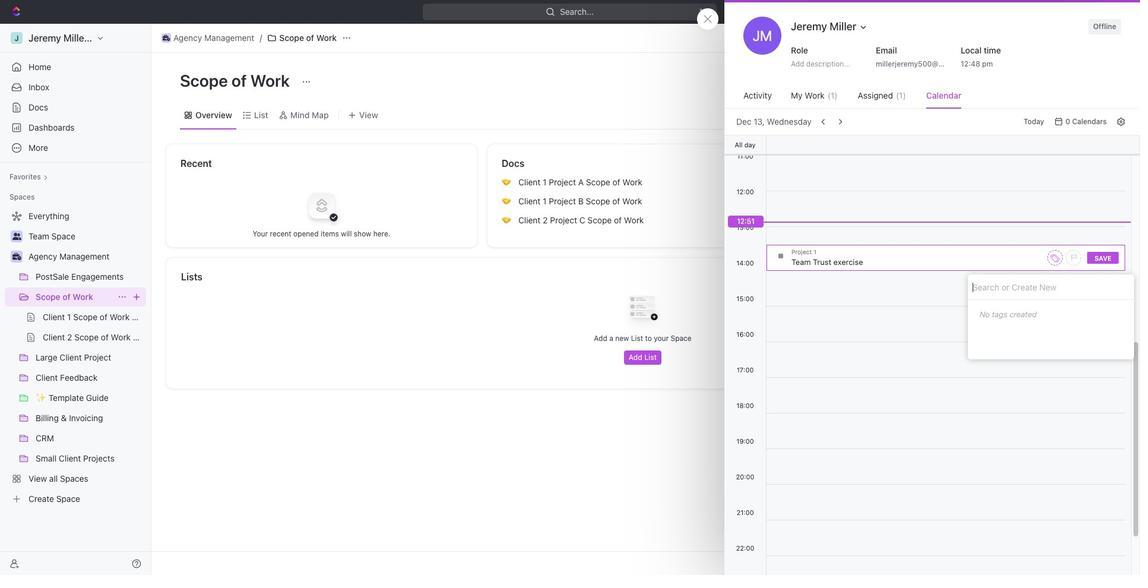 Task type: locate. For each thing, give the bounding box(es) containing it.
1 for client 1 project b scope of work
[[543, 196, 547, 206]]

1 vertical spatial agency management
[[29, 251, 110, 261]]

0 vertical spatial 🤝
[[502, 178, 512, 187]]

b
[[579, 196, 584, 206]]

activity inside task sidebar navigation tab list
[[1112, 119, 1134, 127]]

Edit task name text field
[[870, 96, 1084, 141]]

2 horizontal spatial list
[[645, 353, 657, 362]]

1 horizontal spatial agency management link
[[159, 31, 257, 45]]

attachments button
[[870, 543, 1084, 572]]

🤝 for client 1 project b scope of work
[[502, 197, 512, 206]]

0 horizontal spatial agency management
[[29, 251, 110, 261]]

role
[[791, 45, 809, 55]]

list inside button
[[645, 353, 657, 362]]

22:00
[[737, 544, 755, 552]]

0 vertical spatial agency management link
[[159, 31, 257, 45]]

12:00
[[737, 188, 754, 195]]

all day
[[735, 141, 756, 148]]

business time image
[[163, 35, 170, 41], [12, 253, 21, 260]]

agency management link
[[159, 31, 257, 45], [29, 247, 144, 266]]

no
[[980, 310, 991, 319]]

1 horizontal spatial list
[[631, 334, 644, 343]]

save
[[1095, 254, 1112, 262]]

assigned
[[858, 90, 894, 100]]

creative project phase
[[892, 440, 979, 450]]

created
[[1010, 310, 1037, 319]]

0 horizontal spatial agency management link
[[29, 247, 144, 266]]

1 left a
[[543, 177, 547, 187]]

client left a
[[519, 177, 541, 187]]

custom
[[870, 412, 909, 425]]

client 2 project c scope of work
[[519, 215, 644, 225]]

action items button
[[975, 371, 1040, 393]]

add left description
[[894, 334, 909, 344]]

tree containing agency management
[[5, 207, 146, 509]]

client up email
[[870, 33, 893, 43]]

0 vertical spatial list
[[254, 110, 268, 120]]

1 up email
[[895, 33, 899, 43]]

client for client 1 project
[[870, 33, 893, 43]]

1 up 2
[[543, 196, 547, 206]]

0 vertical spatial agency
[[174, 33, 202, 43]]

0 vertical spatial scope of work
[[279, 33, 337, 43]]

custom fields
[[870, 412, 941, 425]]

scope of work link
[[265, 31, 340, 45], [36, 288, 113, 307]]

no lists icon. image
[[619, 286, 667, 334]]

1 vertical spatial activity
[[1112, 119, 1134, 127]]

project
[[901, 33, 928, 43], [549, 177, 576, 187], [549, 196, 576, 206], [550, 215, 578, 225], [927, 440, 954, 450]]

1 horizontal spatial activity
[[1112, 119, 1134, 127]]

0 horizontal spatial scope of work link
[[36, 288, 113, 307]]

1 vertical spatial agency management link
[[29, 247, 144, 266]]

project left phase
[[927, 440, 954, 450]]

project up email millerjeremy500@gmail.com
[[901, 33, 928, 43]]

your
[[253, 229, 268, 238]]

20:00
[[736, 473, 755, 481]]

add list button
[[624, 351, 662, 365]]

home
[[29, 62, 51, 72]]

tree
[[5, 207, 146, 509]]

agency management inside sidebar navigation
[[29, 251, 110, 261]]

1 🤝 from the top
[[502, 178, 512, 187]]

🤝
[[502, 178, 512, 187], [502, 197, 512, 206], [502, 216, 512, 225]]

0 horizontal spatial agency
[[29, 251, 57, 261]]

0 horizontal spatial management
[[59, 251, 110, 261]]

agency
[[174, 33, 202, 43], [29, 251, 57, 261]]

0 vertical spatial docs
[[29, 102, 48, 112]]

client left b
[[519, 196, 541, 206]]

list left to
[[631, 334, 644, 343]]

of
[[306, 33, 314, 43], [232, 71, 247, 90], [613, 177, 621, 187], [613, 196, 621, 206], [614, 215, 622, 225], [63, 292, 71, 302]]

add for add a new list to your space
[[594, 334, 608, 343]]

2 vertical spatial list
[[645, 353, 657, 362]]

0 horizontal spatial activity
[[744, 90, 772, 100]]

0:03:39 button
[[1011, 5, 1070, 19]]

today button
[[1020, 115, 1050, 129]]

1 for client 1 project
[[895, 33, 899, 43]]

opened
[[294, 229, 319, 238]]

inbox link
[[5, 78, 146, 97]]

add down add a new list to your space
[[629, 353, 643, 362]]

calendar
[[927, 90, 962, 100]]

new
[[616, 334, 629, 343]]

project right 2
[[550, 215, 578, 225]]

upgrade
[[872, 7, 906, 17]]

1 horizontal spatial business time image
[[163, 35, 170, 41]]

subtasks button
[[918, 371, 968, 393]]

2 vertical spatial 🤝
[[502, 216, 512, 225]]

sidebar navigation
[[0, 24, 152, 575]]

lists
[[181, 272, 203, 282]]

new
[[933, 7, 951, 17]]

/
[[260, 33, 262, 43]]

items
[[321, 229, 339, 238]]

recent
[[181, 158, 212, 169]]

client
[[870, 33, 893, 43], [519, 177, 541, 187], [519, 196, 541, 206], [519, 215, 541, 225]]

2
[[543, 215, 548, 225]]

1
[[895, 33, 899, 43], [543, 177, 547, 187], [543, 196, 547, 206]]

favorites
[[10, 172, 41, 181]]

add left the a
[[594, 334, 608, 343]]

2 vertical spatial scope of work
[[36, 292, 93, 302]]

list down to
[[645, 353, 657, 362]]

mind map
[[290, 110, 329, 120]]

new button
[[917, 2, 958, 21]]

0 vertical spatial agency management
[[174, 33, 255, 43]]

project for client 1 project
[[901, 33, 928, 43]]

0 horizontal spatial business time image
[[12, 253, 21, 260]]

2 🤝 from the top
[[502, 197, 512, 206]]

local
[[961, 45, 982, 55]]

docs
[[29, 102, 48, 112], [502, 158, 525, 169]]

work inside sidebar navigation
[[73, 292, 93, 302]]

1 horizontal spatial management
[[204, 33, 255, 43]]

here.
[[374, 229, 391, 238]]

12:48
[[961, 59, 981, 68]]

project left a
[[549, 177, 576, 187]]

1 vertical spatial agency
[[29, 251, 57, 261]]

0 vertical spatial business time image
[[163, 35, 170, 41]]

management
[[204, 33, 255, 43], [59, 251, 110, 261]]

project for client 1 project b scope of work
[[549, 196, 576, 206]]

your recent opened items will show here.
[[253, 229, 391, 238]]

subtasks
[[922, 377, 963, 388]]

1 horizontal spatial docs
[[502, 158, 525, 169]]

2 vertical spatial 1
[[543, 196, 547, 206]]

map
[[312, 110, 329, 120]]

1 vertical spatial business time image
[[12, 253, 21, 260]]

1 vertical spatial 1
[[543, 177, 547, 187]]

add down role
[[791, 59, 805, 68]]

project left b
[[549, 196, 576, 206]]

fields
[[926, 517, 945, 526]]

client left 2
[[519, 215, 541, 225]]

add list
[[629, 353, 657, 362]]

16:00
[[737, 330, 754, 338]]

custom fields element
[[870, 433, 1084, 529]]

add for add description
[[894, 334, 909, 344]]

0 vertical spatial scope of work link
[[265, 31, 340, 45]]

list left mind
[[254, 110, 268, 120]]

3 🤝 from the top
[[502, 216, 512, 225]]

scope
[[279, 33, 304, 43], [180, 71, 228, 90], [586, 177, 611, 187], [586, 196, 611, 206], [588, 215, 612, 225], [36, 292, 60, 302]]

14:00
[[737, 259, 755, 267]]

no recent items image
[[298, 182, 346, 229]]

1 vertical spatial 🤝
[[502, 197, 512, 206]]

0 vertical spatial 1
[[895, 33, 899, 43]]

0 vertical spatial management
[[204, 33, 255, 43]]

recent
[[270, 229, 292, 238]]

1 horizontal spatial agency
[[174, 33, 202, 43]]

docs link
[[5, 98, 146, 117]]

1 vertical spatial management
[[59, 251, 110, 261]]

1 vertical spatial list
[[631, 334, 644, 343]]

0 horizontal spatial docs
[[29, 102, 48, 112]]



Task type: describe. For each thing, give the bounding box(es) containing it.
my work
[[792, 90, 825, 100]]

0 vertical spatial activity
[[744, 90, 772, 100]]

local time 12:48 pm
[[961, 45, 1002, 68]]

1 horizontal spatial scope of work link
[[265, 31, 340, 45]]

Search or Create New text field
[[969, 275, 1135, 300]]

status
[[874, 151, 899, 161]]

tree inside sidebar navigation
[[5, 207, 146, 509]]

inbox
[[29, 82, 49, 92]]

add description... button
[[787, 57, 865, 71]]

millerjeremy500@gmail.com
[[876, 59, 975, 68]]

custom fields button
[[870, 404, 1084, 433]]

scope inside sidebar navigation
[[36, 292, 60, 302]]

all
[[735, 141, 743, 148]]

jm
[[753, 27, 773, 44]]

no tags created
[[980, 310, 1037, 319]]

dashboards
[[29, 122, 75, 133]]

18:00
[[737, 402, 754, 409]]

business time image inside sidebar navigation
[[12, 253, 21, 260]]

creative
[[892, 440, 924, 450]]

attachments
[[870, 551, 935, 564]]

upgrade link
[[855, 4, 912, 20]]

show
[[354, 229, 372, 238]]

mind map link
[[288, 107, 329, 123]]

description
[[911, 334, 954, 344]]

home link
[[5, 58, 146, 77]]

Task Name text field
[[792, 254, 1045, 270]]

your
[[654, 334, 669, 343]]

of inside sidebar navigation
[[63, 292, 71, 302]]

show 6 empty fields
[[875, 517, 945, 526]]

a
[[610, 334, 614, 343]]

my
[[792, 90, 803, 100]]

will
[[341, 229, 352, 238]]

🤝 for client 1 project a scope of work
[[502, 178, 512, 187]]

role add description...
[[791, 45, 851, 68]]

overview
[[195, 110, 232, 120]]

21:00
[[737, 509, 754, 516]]

client 1 project b scope of work
[[519, 196, 643, 206]]

🤝 for client 2 project c scope of work
[[502, 216, 512, 225]]

1 vertical spatial scope of work
[[180, 71, 293, 90]]

17:00
[[737, 366, 754, 374]]

19:00
[[737, 437, 754, 445]]

1 for client 1 project a scope of work
[[543, 177, 547, 187]]

management inside sidebar navigation
[[59, 251, 110, 261]]

day
[[745, 141, 756, 148]]

fields
[[912, 412, 941, 425]]

0:03:39
[[1023, 7, 1051, 16]]

show
[[875, 517, 894, 526]]

list link
[[252, 107, 268, 123]]

add for add list
[[629, 353, 643, 362]]

email
[[876, 45, 898, 55]]

client for client 1 project a scope of work
[[519, 177, 541, 187]]

task sidebar navigation tab list
[[1110, 60, 1136, 168]]

lists button
[[181, 270, 1106, 284]]

tags
[[993, 310, 1008, 319]]

client 1 project a scope of work
[[519, 177, 643, 187]]

details button
[[870, 371, 910, 393]]

dates
[[874, 239, 897, 249]]

add inside role add description...
[[791, 59, 805, 68]]

11:00
[[737, 152, 754, 160]]

add description button
[[875, 330, 1080, 349]]

automations
[[1058, 33, 1108, 43]]

⌘k
[[700, 7, 713, 17]]

1 vertical spatial docs
[[502, 158, 525, 169]]

1 vertical spatial scope of work link
[[36, 288, 113, 307]]

docs inside docs link
[[29, 102, 48, 112]]

project for client 1 project a scope of work
[[549, 177, 576, 187]]

automations button
[[1052, 29, 1114, 47]]

add a new list to your space
[[594, 334, 692, 343]]

empty
[[903, 517, 924, 526]]

client for client 2 project c scope of work
[[519, 215, 541, 225]]

6
[[896, 517, 901, 526]]

client for client 1 project b scope of work
[[519, 196, 541, 206]]

15:00
[[737, 295, 754, 302]]

project for client 2 project c scope of work
[[550, 215, 578, 225]]

spaces
[[10, 193, 35, 201]]

to
[[646, 334, 652, 343]]

description...
[[807, 59, 851, 68]]

1 horizontal spatial agency management
[[174, 33, 255, 43]]

client 1 project
[[870, 33, 928, 43]]

details
[[875, 377, 906, 388]]

email millerjeremy500@gmail.com
[[876, 45, 975, 68]]

dashboards link
[[5, 118, 146, 137]]

items
[[1010, 377, 1035, 388]]

add description
[[894, 334, 954, 344]]

agency inside sidebar navigation
[[29, 251, 57, 261]]

scope of work inside sidebar navigation
[[36, 292, 93, 302]]

a
[[579, 177, 584, 187]]

pm
[[983, 59, 994, 68]]

action
[[980, 377, 1008, 388]]

space
[[671, 334, 692, 343]]

time
[[984, 45, 1002, 55]]

0 horizontal spatial list
[[254, 110, 268, 120]]

today
[[1024, 117, 1045, 126]]

phase
[[956, 440, 979, 450]]

project inside 'custom fields' element
[[927, 440, 954, 450]]

action items
[[980, 377, 1035, 388]]

search...
[[561, 7, 594, 17]]



Task type: vqa. For each thing, say whether or not it's contained in the screenshot.
Add corresponding to Add description
yes



